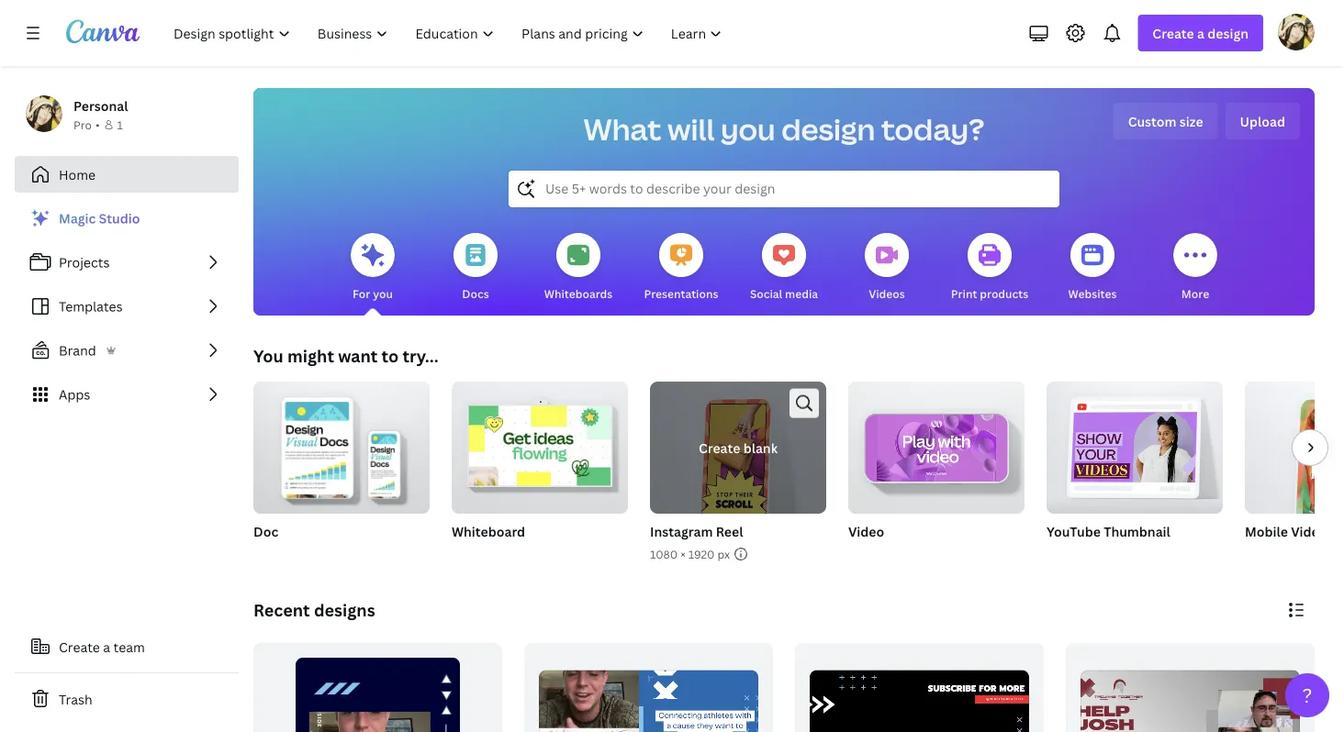 Task type: describe. For each thing, give the bounding box(es) containing it.
recent designs
[[253, 599, 375, 622]]

pro •
[[73, 117, 100, 132]]

mobile video group
[[1245, 382, 1345, 564]]

docs
[[462, 286, 489, 301]]

group for the youtube thumbnail group
[[1047, 375, 1223, 514]]

recent
[[253, 599, 310, 622]]

upload button
[[1226, 103, 1300, 140]]

video group
[[849, 375, 1025, 564]]

social media button
[[750, 220, 818, 316]]

docs button
[[454, 220, 498, 316]]

want
[[338, 345, 378, 367]]

try...
[[403, 345, 439, 367]]

youtube
[[1047, 523, 1101, 540]]

px
[[718, 547, 730, 562]]

more
[[1182, 286, 1210, 301]]

what
[[584, 109, 662, 149]]

instagram reel group
[[650, 381, 827, 564]]

pro
[[73, 117, 92, 132]]

doc group
[[253, 375, 430, 564]]

studio
[[99, 210, 140, 227]]

create a design button
[[1138, 15, 1264, 51]]

presentations
[[644, 286, 719, 301]]

apps
[[59, 386, 90, 404]]

home link
[[15, 156, 239, 193]]

instagram
[[650, 523, 713, 540]]

youtube thumbnail group
[[1047, 375, 1223, 564]]

presentations button
[[644, 220, 719, 316]]

group for 'whiteboard' group
[[452, 375, 628, 514]]

custom size
[[1128, 113, 1204, 130]]

1 horizontal spatial you
[[721, 109, 776, 149]]

list containing magic studio
[[15, 200, 239, 413]]

whiteboards button
[[544, 220, 613, 316]]

templates link
[[15, 288, 239, 325]]

home
[[59, 166, 96, 183]]

might
[[287, 345, 334, 367]]

thumbnail
[[1104, 523, 1171, 540]]

videos
[[869, 286, 905, 301]]

1080 × 1920 px button
[[650, 546, 749, 564]]

for you button
[[351, 220, 395, 316]]

stephanie aranda image
[[1278, 14, 1315, 50]]

1 vertical spatial design
[[782, 109, 876, 149]]

size
[[1180, 113, 1204, 130]]

top level navigation element
[[162, 15, 738, 51]]

you
[[253, 345, 284, 367]]

whiteboard group
[[452, 375, 628, 564]]

templates
[[59, 298, 123, 315]]

projects
[[59, 254, 110, 271]]

1080
[[650, 547, 678, 562]]

apps link
[[15, 377, 239, 413]]

projects link
[[15, 244, 239, 281]]

create a team
[[59, 639, 145, 656]]

1
[[117, 117, 123, 132]]

more button
[[1174, 220, 1218, 316]]

magic
[[59, 210, 96, 227]]

media
[[785, 286, 818, 301]]

will
[[668, 109, 715, 149]]

design inside dropdown button
[[1208, 24, 1249, 42]]

instagram reel
[[650, 523, 743, 540]]

custom size button
[[1114, 103, 1218, 140]]

social
[[750, 286, 783, 301]]

a for team
[[103, 639, 110, 656]]

group for doc group
[[253, 375, 430, 514]]

a for design
[[1198, 24, 1205, 42]]



Task type: vqa. For each thing, say whether or not it's contained in the screenshot.
"will"
yes



Task type: locate. For each thing, give the bounding box(es) containing it.
team
[[113, 639, 145, 656]]

a up size
[[1198, 24, 1205, 42]]

0 horizontal spatial design
[[782, 109, 876, 149]]

trash
[[59, 691, 92, 709]]

0 vertical spatial you
[[721, 109, 776, 149]]

websites
[[1069, 286, 1117, 301]]

designs
[[314, 599, 375, 622]]

1 horizontal spatial create
[[699, 439, 741, 457]]

?
[[1303, 683, 1313, 709]]

design up search search box
[[782, 109, 876, 149]]

for
[[353, 286, 370, 301]]

a
[[1198, 24, 1205, 42], [103, 639, 110, 656]]

2 horizontal spatial create
[[1153, 24, 1195, 42]]

brand link
[[15, 332, 239, 369]]

1 horizontal spatial a
[[1198, 24, 1205, 42]]

1 horizontal spatial design
[[1208, 24, 1249, 42]]

you
[[721, 109, 776, 149], [373, 286, 393, 301]]

whiteboard unlimited
[[452, 523, 525, 562]]

group for video group
[[849, 375, 1025, 514]]

trash link
[[15, 681, 239, 718]]

0 horizontal spatial you
[[373, 286, 393, 301]]

you might want to try...
[[253, 345, 439, 367]]

0 horizontal spatial video
[[849, 523, 885, 540]]

? button
[[1286, 674, 1330, 718]]

to
[[382, 345, 399, 367]]

1 vertical spatial a
[[103, 639, 110, 656]]

print products button
[[951, 220, 1029, 316]]

you right the for
[[373, 286, 393, 301]]

0 vertical spatial create
[[1153, 24, 1195, 42]]

list
[[15, 200, 239, 413]]

print products
[[951, 286, 1029, 301]]

custom
[[1128, 113, 1177, 130]]

a inside button
[[103, 639, 110, 656]]

group for mobile video group
[[1245, 382, 1345, 514]]

magic studio
[[59, 210, 140, 227]]

a inside dropdown button
[[1198, 24, 1205, 42]]

0 vertical spatial design
[[1208, 24, 1249, 42]]

design
[[1208, 24, 1249, 42], [782, 109, 876, 149]]

None search field
[[509, 171, 1060, 208]]

whiteboards
[[544, 286, 613, 301]]

create for create blank
[[699, 439, 741, 457]]

today?
[[882, 109, 985, 149]]

create left team
[[59, 639, 100, 656]]

create inside create blank group
[[699, 439, 741, 457]]

0 horizontal spatial create
[[59, 639, 100, 656]]

0 vertical spatial a
[[1198, 24, 1205, 42]]

create
[[1153, 24, 1195, 42], [699, 439, 741, 457], [59, 639, 100, 656]]

0 horizontal spatial a
[[103, 639, 110, 656]]

create blank group
[[650, 381, 827, 525]]

video
[[849, 523, 885, 540], [1292, 523, 1327, 540]]

create left blank at the right of page
[[699, 439, 741, 457]]

group
[[253, 375, 430, 514], [452, 375, 628, 514], [849, 375, 1025, 514], [1047, 375, 1223, 514], [1245, 382, 1345, 514]]

magic studio link
[[15, 200, 239, 237]]

1 vertical spatial create
[[699, 439, 741, 457]]

you inside button
[[373, 286, 393, 301]]

Search search field
[[546, 172, 1023, 207]]

create inside create a team button
[[59, 639, 100, 656]]

create inside create a design dropdown button
[[1153, 24, 1195, 42]]

create up custom size
[[1153, 24, 1195, 42]]

•
[[95, 117, 100, 132]]

create a design
[[1153, 24, 1249, 42]]

what will you design today?
[[584, 109, 985, 149]]

mobile
[[1245, 523, 1288, 540]]

2 video from the left
[[1292, 523, 1327, 540]]

print
[[951, 286, 978, 301]]

youtube thumbnail
[[1047, 523, 1171, 540]]

a left team
[[103, 639, 110, 656]]

personal
[[73, 97, 128, 114]]

brand
[[59, 342, 96, 360]]

upload
[[1240, 113, 1286, 130]]

create for create a team
[[59, 639, 100, 656]]

products
[[980, 286, 1029, 301]]

1080 × 1920 px
[[650, 547, 730, 562]]

1920
[[689, 547, 715, 562]]

blank
[[744, 439, 778, 457]]

social media
[[750, 286, 818, 301]]

create a team button
[[15, 629, 239, 666]]

2 vertical spatial create
[[59, 639, 100, 656]]

1 video from the left
[[849, 523, 885, 540]]

videos button
[[865, 220, 909, 316]]

for you
[[353, 286, 393, 301]]

1 horizontal spatial video
[[1292, 523, 1327, 540]]

you right the will
[[721, 109, 776, 149]]

1 vertical spatial you
[[373, 286, 393, 301]]

×
[[681, 547, 686, 562]]

websites button
[[1069, 220, 1117, 316]]

reel
[[716, 523, 743, 540]]

mobile video
[[1245, 523, 1327, 540]]

create blank
[[699, 439, 778, 457]]

design left stephanie aranda image
[[1208, 24, 1249, 42]]

create for create a design
[[1153, 24, 1195, 42]]

doc
[[253, 523, 278, 540]]

whiteboard
[[452, 523, 525, 540]]

unlimited
[[452, 547, 504, 562]]



